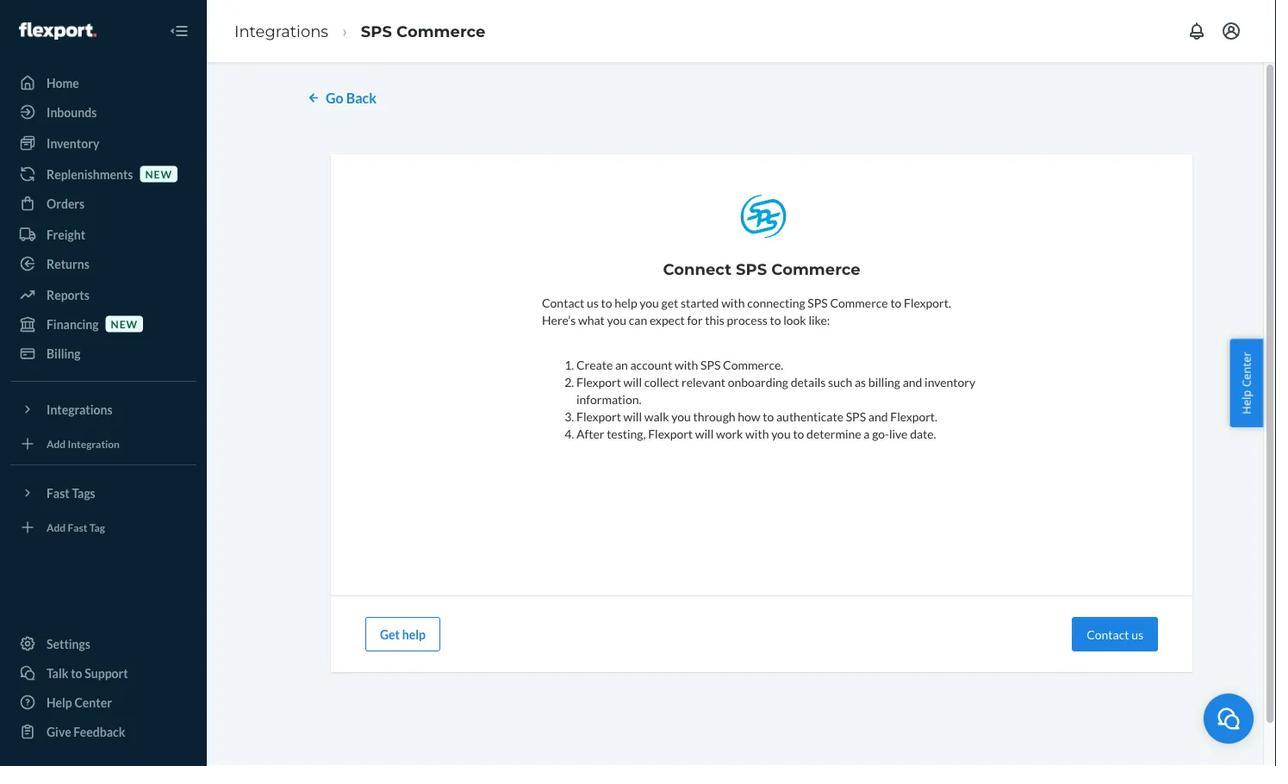 Task type: vqa. For each thing, say whether or not it's contained in the screenshot.
plus circle icon associated with Pipe17
no



Task type: locate. For each thing, give the bounding box(es) containing it.
create
[[577, 358, 613, 372]]

billing
[[47, 346, 81, 361]]

help
[[1239, 390, 1254, 414], [47, 695, 72, 710]]

1 horizontal spatial help
[[615, 296, 637, 310]]

1 vertical spatial center
[[75, 695, 112, 710]]

0 horizontal spatial center
[[75, 695, 112, 710]]

flexport
[[577, 375, 621, 389], [577, 409, 621, 424], [648, 427, 693, 441]]

us for contact us
[[1132, 627, 1144, 642]]

add left integration
[[47, 437, 66, 450]]

walk
[[644, 409, 669, 424]]

us inside contact us to help you get started with connecting sps commerce to flexport. here's what you can expect for this process to look like:
[[587, 296, 599, 310]]

billing
[[869, 375, 901, 389]]

integrations up add integration
[[47, 402, 113, 417]]

0 horizontal spatial help
[[402, 627, 426, 642]]

1 horizontal spatial center
[[1239, 352, 1254, 387]]

account
[[630, 358, 673, 372]]

inbounds link
[[10, 98, 197, 126]]

2 horizontal spatial with
[[746, 427, 769, 441]]

0 horizontal spatial us
[[587, 296, 599, 310]]

sps up back
[[361, 21, 392, 40]]

sps up like:
[[808, 296, 828, 310]]

process
[[727, 313, 768, 327]]

help center button
[[1230, 339, 1264, 427]]

0 horizontal spatial with
[[675, 358, 698, 372]]

expect
[[650, 313, 685, 327]]

contact us
[[1087, 627, 1144, 642]]

contact us to help you get started with connecting sps commerce to flexport. here's what you can expect for this process to look like:
[[542, 296, 951, 327]]

1 horizontal spatial with
[[722, 296, 745, 310]]

1 vertical spatial us
[[1132, 627, 1144, 642]]

get
[[380, 627, 400, 642]]

0 vertical spatial us
[[587, 296, 599, 310]]

talk to support
[[47, 666, 128, 680]]

us inside button
[[1132, 627, 1144, 642]]

and up go- at the right
[[869, 409, 888, 424]]

such
[[828, 375, 853, 389]]

flexport. up date.
[[891, 409, 938, 424]]

1 horizontal spatial contact
[[1087, 627, 1129, 642]]

center
[[1239, 352, 1254, 387], [75, 695, 112, 710]]

help
[[615, 296, 637, 310], [402, 627, 426, 642]]

can
[[629, 313, 647, 327]]

an
[[615, 358, 628, 372]]

0 vertical spatial add
[[47, 437, 66, 450]]

will down through on the bottom of the page
[[695, 427, 714, 441]]

0 horizontal spatial contact
[[542, 296, 585, 310]]

add for add fast tag
[[47, 521, 66, 533]]

0 vertical spatial new
[[145, 168, 172, 180]]

2 add from the top
[[47, 521, 66, 533]]

talk to support button
[[10, 659, 197, 687]]

flexport.
[[904, 296, 951, 310], [891, 409, 938, 424]]

new for financing
[[111, 318, 138, 330]]

returns
[[47, 256, 89, 271]]

0 vertical spatial commerce
[[397, 21, 486, 40]]

returns link
[[10, 250, 197, 278]]

help up 'can'
[[615, 296, 637, 310]]

1 vertical spatial will
[[624, 409, 642, 424]]

back
[[346, 89, 377, 106]]

1 horizontal spatial integrations
[[234, 21, 329, 40]]

to up the billing
[[891, 296, 902, 310]]

0 vertical spatial flexport
[[577, 375, 621, 389]]

1 vertical spatial with
[[675, 358, 698, 372]]

add
[[47, 437, 66, 450], [47, 521, 66, 533]]

like:
[[809, 313, 830, 327]]

look
[[784, 313, 806, 327]]

to down connecting
[[770, 313, 781, 327]]

0 horizontal spatial help
[[47, 695, 72, 710]]

new up orders link
[[145, 168, 172, 180]]

contact
[[542, 296, 585, 310], [1087, 627, 1129, 642]]

1 horizontal spatial and
[[903, 375, 923, 389]]

2 vertical spatial with
[[746, 427, 769, 441]]

flexport. inside create an account with sps commerce. flexport will collect relevant onboarding details such as billing and inventory information. flexport will walk you through how to authenticate sps and flexport. after testing, flexport will work with you to determine a go-live date.
[[891, 409, 938, 424]]

1 horizontal spatial us
[[1132, 627, 1144, 642]]

2 vertical spatial commerce
[[830, 296, 888, 310]]

add fast tag link
[[10, 514, 197, 541]]

1 vertical spatial flexport.
[[891, 409, 938, 424]]

fast left tags
[[47, 486, 70, 500]]

commerce
[[397, 21, 486, 40], [772, 260, 861, 279], [830, 296, 888, 310]]

you left get
[[640, 296, 659, 310]]

0 vertical spatial with
[[722, 296, 745, 310]]

0 horizontal spatial integrations
[[47, 402, 113, 417]]

0 vertical spatial center
[[1239, 352, 1254, 387]]

1 vertical spatial add
[[47, 521, 66, 533]]

1 vertical spatial new
[[111, 318, 138, 330]]

center inside help center button
[[1239, 352, 1254, 387]]

inventory
[[925, 375, 976, 389]]

0 vertical spatial contact
[[542, 296, 585, 310]]

contact inside button
[[1087, 627, 1129, 642]]

flexport down walk in the right bottom of the page
[[648, 427, 693, 441]]

1 vertical spatial help
[[402, 627, 426, 642]]

0 vertical spatial help center
[[1239, 352, 1254, 414]]

sps
[[361, 21, 392, 40], [736, 260, 767, 279], [808, 296, 828, 310], [701, 358, 721, 372], [846, 409, 866, 424]]

help right get
[[402, 627, 426, 642]]

1 vertical spatial and
[[869, 409, 888, 424]]

determine
[[807, 427, 862, 441]]

add down fast tags
[[47, 521, 66, 533]]

commerce.
[[723, 358, 784, 372]]

testing,
[[607, 427, 646, 441]]

new
[[145, 168, 172, 180], [111, 318, 138, 330]]

0 vertical spatial flexport.
[[904, 296, 951, 310]]

will down an
[[624, 375, 642, 389]]

go-
[[872, 427, 889, 441]]

1 vertical spatial fast
[[68, 521, 87, 533]]

new down the reports link
[[111, 318, 138, 330]]

and right the billing
[[903, 375, 923, 389]]

center inside help center link
[[75, 695, 112, 710]]

get
[[662, 296, 679, 310]]

you left 'can'
[[607, 313, 627, 327]]

us for contact us to help you get started with connecting sps commerce to flexport. here's what you can expect for this process to look like:
[[587, 296, 599, 310]]

you
[[640, 296, 659, 310], [607, 313, 627, 327], [672, 409, 691, 424], [772, 427, 791, 441]]

settings link
[[10, 630, 197, 658]]

fast left tag
[[68, 521, 87, 533]]

0 vertical spatial help
[[1239, 390, 1254, 414]]

with down how
[[746, 427, 769, 441]]

1 horizontal spatial help
[[1239, 390, 1254, 414]]

1 vertical spatial help center
[[47, 695, 112, 710]]

with up relevant
[[675, 358, 698, 372]]

us
[[587, 296, 599, 310], [1132, 627, 1144, 642]]

breadcrumbs navigation
[[221, 6, 499, 56]]

2 vertical spatial flexport
[[648, 427, 693, 441]]

1 vertical spatial contact
[[1087, 627, 1129, 642]]

flexport. up inventory
[[904, 296, 951, 310]]

with up process
[[722, 296, 745, 310]]

relevant
[[682, 375, 726, 389]]

1 vertical spatial integrations
[[47, 402, 113, 417]]

flexport down create
[[577, 375, 621, 389]]

0 vertical spatial integrations
[[234, 21, 329, 40]]

integrations up go
[[234, 21, 329, 40]]

help center inside button
[[1239, 352, 1254, 414]]

flexport up after
[[577, 409, 621, 424]]

through
[[693, 409, 736, 424]]

sps up relevant
[[701, 358, 721, 372]]

will up testing,
[[624, 409, 642, 424]]

0 horizontal spatial new
[[111, 318, 138, 330]]

with
[[722, 296, 745, 310], [675, 358, 698, 372], [746, 427, 769, 441]]

tags
[[72, 486, 95, 500]]

0 vertical spatial help
[[615, 296, 637, 310]]

integrations
[[234, 21, 329, 40], [47, 402, 113, 417]]

and
[[903, 375, 923, 389], [869, 409, 888, 424]]

home
[[47, 75, 79, 90]]

1 horizontal spatial new
[[145, 168, 172, 180]]

to
[[601, 296, 612, 310], [891, 296, 902, 310], [770, 313, 781, 327], [763, 409, 774, 424], [793, 427, 804, 441], [71, 666, 82, 680]]

to right talk
[[71, 666, 82, 680]]

1 add from the top
[[47, 437, 66, 450]]

add for add integration
[[47, 437, 66, 450]]

to inside talk to support button
[[71, 666, 82, 680]]

0 vertical spatial fast
[[47, 486, 70, 500]]

contact inside contact us to help you get started with connecting sps commerce to flexport. here's what you can expect for this process to look like:
[[542, 296, 585, 310]]

1 horizontal spatial help center
[[1239, 352, 1254, 414]]

fast
[[47, 486, 70, 500], [68, 521, 87, 533]]

open account menu image
[[1221, 21, 1242, 41]]

integrations inside breadcrumbs navigation
[[234, 21, 329, 40]]

orders link
[[10, 190, 197, 217]]

help center
[[1239, 352, 1254, 414], [47, 695, 112, 710]]



Task type: describe. For each thing, give the bounding box(es) containing it.
replenishments
[[47, 167, 133, 181]]

what
[[578, 313, 605, 327]]

get help button
[[365, 617, 440, 651]]

reports link
[[10, 281, 197, 309]]

here's
[[542, 313, 576, 327]]

add integration link
[[10, 430, 197, 458]]

integrations inside dropdown button
[[47, 402, 113, 417]]

1 vertical spatial commerce
[[772, 260, 861, 279]]

get help
[[380, 627, 426, 642]]

sps inside contact us to help you get started with connecting sps commerce to flexport. here's what you can expect for this process to look like:
[[808, 296, 828, 310]]

live
[[889, 427, 908, 441]]

support
[[85, 666, 128, 680]]

ojiud image
[[1216, 706, 1242, 732]]

flexport logo image
[[19, 22, 96, 40]]

talk
[[47, 666, 68, 680]]

help center link
[[10, 689, 197, 716]]

connect sps commerce
[[663, 260, 861, 279]]

integrations button
[[10, 396, 197, 423]]

details
[[791, 375, 826, 389]]

to right how
[[763, 409, 774, 424]]

add fast tag
[[47, 521, 105, 533]]

give
[[47, 724, 71, 739]]

1 vertical spatial help
[[47, 695, 72, 710]]

2 vertical spatial will
[[695, 427, 714, 441]]

how
[[738, 409, 761, 424]]

0 horizontal spatial help center
[[47, 695, 112, 710]]

integrations link
[[234, 21, 329, 40]]

sps commerce
[[361, 21, 486, 40]]

you right walk in the right bottom of the page
[[672, 409, 691, 424]]

give feedback
[[47, 724, 125, 739]]

contact for contact us to help you get started with connecting sps commerce to flexport. here's what you can expect for this process to look like:
[[542, 296, 585, 310]]

reports
[[47, 287, 89, 302]]

to up the what
[[601, 296, 612, 310]]

financing
[[47, 317, 99, 331]]

contact us button
[[1072, 617, 1158, 651]]

for
[[687, 313, 703, 327]]

freight
[[47, 227, 85, 242]]

with inside contact us to help you get started with connecting sps commerce to flexport. here's what you can expect for this process to look like:
[[722, 296, 745, 310]]

this
[[705, 313, 725, 327]]

connect
[[663, 260, 732, 279]]

give feedback button
[[10, 718, 197, 746]]

sps commerce link
[[361, 21, 486, 40]]

create an account with sps commerce. flexport will collect relevant onboarding details such as billing and inventory information. flexport will walk you through how to authenticate sps and flexport. after testing, flexport will work with you to determine a go-live date.
[[577, 358, 976, 441]]

sps up a on the bottom right of page
[[846, 409, 866, 424]]

date.
[[910, 427, 937, 441]]

feedback
[[74, 724, 125, 739]]

help inside contact us to help you get started with connecting sps commerce to flexport. here's what you can expect for this process to look like:
[[615, 296, 637, 310]]

help inside button
[[1239, 390, 1254, 414]]

sps inside breadcrumbs navigation
[[361, 21, 392, 40]]

add integration
[[47, 437, 120, 450]]

connecting
[[747, 296, 806, 310]]

go
[[326, 89, 344, 106]]

authenticate
[[777, 409, 844, 424]]

contact for contact us
[[1087, 627, 1129, 642]]

fast tags
[[47, 486, 95, 500]]

commerce inside contact us to help you get started with connecting sps commerce to flexport. here's what you can expect for this process to look like:
[[830, 296, 888, 310]]

close navigation image
[[169, 21, 190, 41]]

fast inside add fast tag link
[[68, 521, 87, 533]]

fast inside dropdown button
[[47, 486, 70, 500]]

go back
[[326, 89, 377, 106]]

after
[[577, 427, 605, 441]]

inventory link
[[10, 129, 197, 157]]

a
[[864, 427, 870, 441]]

tag
[[89, 521, 105, 533]]

as
[[855, 375, 866, 389]]

0 vertical spatial and
[[903, 375, 923, 389]]

inventory
[[47, 136, 99, 150]]

billing link
[[10, 340, 197, 367]]

you down authenticate
[[772, 427, 791, 441]]

information.
[[577, 392, 642, 407]]

0 vertical spatial will
[[624, 375, 642, 389]]

contact us link
[[1087, 627, 1144, 642]]

commerce inside breadcrumbs navigation
[[397, 21, 486, 40]]

flexport. inside contact us to help you get started with connecting sps commerce to flexport. here's what you can expect for this process to look like:
[[904, 296, 951, 310]]

to down authenticate
[[793, 427, 804, 441]]

go back button
[[305, 88, 377, 108]]

fast tags button
[[10, 479, 197, 507]]

0 horizontal spatial and
[[869, 409, 888, 424]]

started
[[681, 296, 719, 310]]

1 vertical spatial flexport
[[577, 409, 621, 424]]

collect
[[644, 375, 679, 389]]

freight link
[[10, 221, 197, 248]]

help inside 'button'
[[402, 627, 426, 642]]

home link
[[10, 69, 197, 97]]

onboarding
[[728, 375, 789, 389]]

new for replenishments
[[145, 168, 172, 180]]

open notifications image
[[1187, 21, 1208, 41]]

inbounds
[[47, 105, 97, 119]]

work
[[716, 427, 743, 441]]

sps up connecting
[[736, 260, 767, 279]]

settings
[[47, 637, 90, 651]]

orders
[[47, 196, 85, 211]]

integration
[[68, 437, 120, 450]]



